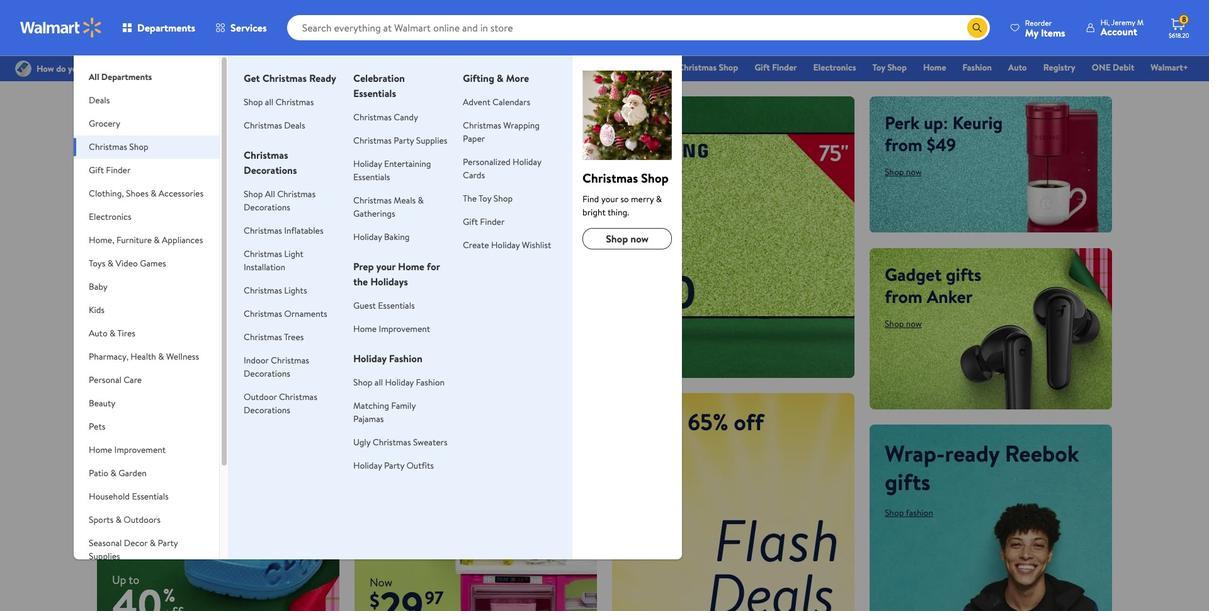 Task type: describe. For each thing, give the bounding box(es) containing it.
lights
[[284, 284, 307, 297]]

my
[[1026, 26, 1039, 39]]

1 vertical spatial departments
[[101, 71, 152, 83]]

& inside the christmas shop find your so merry & bright thing.
[[656, 193, 662, 205]]

crew
[[258, 286, 306, 318]]

& inside christmas meals & gatherings
[[418, 194, 424, 207]]

personal care
[[89, 374, 142, 386]]

essentials down search search box
[[624, 61, 662, 74]]

advent calendars
[[463, 96, 531, 108]]

gift finder for gift finder dropdown button
[[89, 164, 131, 176]]

the toy shop
[[463, 192, 513, 205]]

services button
[[205, 13, 277, 43]]

0 vertical spatial toy
[[873, 61, 886, 74]]

christmas inside christmas meals & gatherings
[[353, 194, 392, 207]]

holiday down gatherings
[[353, 231, 382, 243]]

debit
[[1113, 61, 1135, 74]]

outdoor
[[244, 391, 277, 403]]

$49
[[927, 132, 956, 157]]

seasonal decor & party supplies button
[[74, 532, 219, 568]]

departments button
[[112, 13, 205, 43]]

up
[[254, 110, 274, 135]]

christmas shop button
[[74, 135, 219, 159]]

from inside perk up: keurig from $49
[[885, 132, 923, 157]]

it's
[[370, 407, 393, 431]]

celebration
[[353, 71, 405, 85]]

fashion
[[906, 506, 934, 519]]

holiday entertaining essentials
[[353, 158, 431, 183]]

gatherings
[[353, 207, 395, 220]]

select
[[112, 110, 160, 135]]

indoor
[[244, 354, 269, 367]]

for inside prep your home for the holidays
[[427, 260, 440, 273]]

samsung
[[455, 250, 489, 263]]

christmas trees
[[244, 331, 304, 343]]

1 horizontal spatial finder
[[480, 215, 505, 228]]

toy shop link
[[867, 60, 913, 74]]

thing.
[[608, 206, 629, 219]]

shop inside top gifts going fast! shop all gifts
[[370, 250, 389, 263]]

world!
[[464, 407, 512, 431]]

& inside patio & garden dropdown button
[[111, 467, 116, 479]]

outdoors
[[124, 513, 161, 526]]

shop now for select lego® sets up to 20% off
[[112, 166, 149, 178]]

ugly christmas sweaters
[[353, 436, 448, 449]]

finder inside dropdown button
[[106, 164, 131, 176]]

beauty button
[[74, 392, 219, 415]]

holiday baking
[[353, 231, 410, 243]]

all for fashion
[[375, 376, 383, 389]]

services
[[231, 21, 267, 35]]

pharmacy, health & wellness
[[89, 350, 199, 363]]

inflatables
[[284, 224, 324, 237]]

personal
[[89, 374, 121, 386]]

home, furniture & appliances button
[[74, 229, 219, 252]]

& inside grocery & essentials link
[[616, 61, 622, 74]]

& inside home, furniture & appliances dropdown button
[[154, 234, 160, 246]]

holidays
[[371, 275, 408, 289]]

shop now link for gadget gifts from anker
[[885, 317, 922, 330]]

ugly
[[353, 436, 371, 449]]

create
[[463, 239, 489, 251]]

party for christmas
[[394, 134, 414, 147]]

registry link
[[1038, 60, 1082, 74]]

Search search field
[[287, 15, 990, 40]]

walmart+ link
[[1146, 60, 1195, 74]]

2 vertical spatial fashion
[[416, 376, 445, 389]]

auto for auto
[[1009, 61, 1027, 74]]

to for up to 65% off
[[662, 406, 683, 438]]

essentials for household essentials
[[132, 490, 169, 503]]

holiday inside holiday entertaining essentials
[[353, 158, 382, 170]]

gift for the top gift finder link
[[755, 61, 770, 74]]

shop all holiday fashion link
[[353, 376, 445, 389]]

keurig
[[953, 110, 1003, 135]]

auto link
[[1003, 60, 1033, 74]]

auto & tires button
[[74, 322, 219, 345]]

christmas wrapping paper
[[463, 119, 540, 145]]

up to
[[112, 572, 139, 588]]

gift finder for gift finder link to the bottom
[[463, 215, 505, 228]]

sweaters
[[413, 436, 448, 449]]

8 $618.20
[[1169, 14, 1190, 40]]

1 decorations from the top
[[244, 163, 297, 177]]

0 horizontal spatial for
[[174, 286, 204, 318]]

now dollar 29.97 null group
[[355, 575, 444, 611]]

merry
[[631, 193, 654, 205]]

gifts inside gadget gifts from anker
[[946, 262, 982, 286]]

christmas party supplies
[[353, 134, 448, 147]]

reorder
[[1026, 17, 1052, 28]]

supplies inside 'seasonal decor & party supplies'
[[89, 550, 120, 563]]

shop now link for it's a barbie world!
[[370, 440, 407, 453]]

toy shop
[[873, 61, 907, 74]]

electronics for electronics "link"
[[814, 61, 856, 74]]

decor
[[124, 537, 148, 549]]

1 vertical spatial gift finder link
[[463, 215, 505, 228]]

christmas shop image
[[583, 71, 672, 160]]

1 vertical spatial fashion
[[389, 352, 423, 365]]

jeremy
[[1112, 17, 1136, 28]]

0 vertical spatial finder
[[772, 61, 797, 74]]

christmas inflatables link
[[244, 224, 324, 237]]

the toy shop link
[[463, 192, 513, 205]]

& inside auto & tires dropdown button
[[110, 327, 116, 340]]

care
[[124, 374, 142, 386]]

holiday fashion
[[353, 352, 423, 365]]

home improvement button
[[74, 438, 219, 462]]

holiday up family
[[385, 376, 414, 389]]

holiday party outfits link
[[353, 459, 434, 472]]

toys & video games
[[89, 257, 166, 270]]

paper
[[463, 132, 485, 145]]

the
[[353, 275, 368, 289]]

christmas meals & gatherings link
[[353, 194, 424, 220]]

1 horizontal spatial off
[[734, 406, 764, 438]]

registry
[[1044, 61, 1076, 74]]

shop inside the christmas shop find your so merry & bright thing.
[[641, 169, 669, 186]]

your inside the christmas shop find your so merry & bright thing.
[[601, 193, 619, 205]]

lego®
[[164, 110, 215, 135]]

shop now for it's a barbie world!
[[370, 440, 407, 453]]

home improvement for home improvement dropdown button
[[89, 444, 166, 456]]

calendars
[[493, 96, 531, 108]]

garden
[[119, 467, 147, 479]]

pharmacy, health & wellness button
[[74, 345, 219, 369]]

up for up to
[[112, 572, 126, 588]]

& inside "sports & outdoors" dropdown button
[[116, 513, 122, 526]]

advent calendars link
[[463, 96, 531, 108]]

shop now link for select lego® sets up to 20% off
[[112, 166, 149, 178]]

Walmart Site-Wide search field
[[287, 15, 990, 40]]

8
[[1182, 14, 1187, 25]]

improvement for home improvement dropdown button
[[114, 444, 166, 456]]

decorations inside indoor christmas decorations
[[244, 367, 290, 380]]

one
[[1092, 61, 1111, 74]]

christmas inside dropdown button
[[89, 140, 127, 153]]

shop now link for perk up: keurig from $49
[[885, 166, 922, 178]]

wrap-ready reebok gifts
[[885, 438, 1080, 497]]

christmas inside shop all christmas decorations
[[277, 188, 316, 200]]

0 horizontal spatial all
[[89, 71, 99, 83]]

electronics button
[[74, 205, 219, 229]]

christmas light installation link
[[244, 248, 304, 273]]

seasonal decor & party supplies
[[89, 537, 178, 563]]

now
[[370, 575, 393, 591]]

christmas ornaments
[[244, 307, 327, 320]]

personalized holiday cards
[[463, 156, 542, 181]]

shop samsung link
[[434, 250, 489, 263]]

indoor christmas decorations
[[244, 354, 309, 380]]

0 vertical spatial fashion
[[963, 61, 992, 74]]



Task type: locate. For each thing, give the bounding box(es) containing it.
barbie
[[410, 407, 460, 431]]

from left anker
[[885, 284, 923, 308]]

0 horizontal spatial all
[[265, 96, 274, 108]]

up for up to 65% off
[[628, 406, 656, 438]]

2 vertical spatial your
[[209, 286, 253, 318]]

ornaments
[[284, 307, 327, 320]]

finder up clothing,
[[106, 164, 131, 176]]

crocs for your crew
[[112, 286, 306, 318]]

gift up clothing,
[[89, 164, 104, 176]]

to for up to
[[129, 572, 139, 588]]

1 vertical spatial christmas shop
[[89, 140, 148, 153]]

2 decorations from the top
[[244, 201, 290, 214]]

fast!
[[503, 175, 600, 244]]

$618.20
[[1169, 31, 1190, 40]]

christmas inside christmas light installation
[[244, 248, 282, 260]]

account
[[1101, 25, 1138, 38]]

all inside shop all christmas decorations
[[265, 188, 275, 200]]

meals
[[394, 194, 416, 207]]

0 vertical spatial all
[[265, 96, 274, 108]]

finder left electronics "link"
[[772, 61, 797, 74]]

grocery up 20%
[[89, 117, 120, 130]]

& right patio on the left of page
[[111, 467, 116, 479]]

0 horizontal spatial toy
[[479, 192, 492, 205]]

1 vertical spatial for
[[174, 286, 204, 318]]

christmas shop find your so merry & bright thing.
[[583, 169, 669, 219]]

gifting & more
[[463, 71, 529, 85]]

christmas shop for christmas shop dropdown button
[[89, 140, 148, 153]]

0 horizontal spatial off
[[149, 132, 172, 157]]

electronics inside electronics dropdown button
[[89, 210, 131, 223]]

auto & tires
[[89, 327, 135, 340]]

2 horizontal spatial gift
[[755, 61, 770, 74]]

now for it's a barbie world!
[[391, 440, 407, 453]]

furniture
[[116, 234, 152, 246]]

party inside 'seasonal decor & party supplies'
[[158, 537, 178, 549]]

electronics inside electronics "link"
[[814, 61, 856, 74]]

gift for gift finder dropdown button
[[89, 164, 104, 176]]

toy right the
[[479, 192, 492, 205]]

kids
[[89, 304, 105, 316]]

gift finder left electronics "link"
[[755, 61, 797, 74]]

1 horizontal spatial gift finder
[[463, 215, 505, 228]]

from left $49 at right
[[885, 132, 923, 157]]

97
[[425, 586, 444, 610]]

holiday down ugly
[[353, 459, 382, 472]]

essentials down patio & garden dropdown button
[[132, 490, 169, 503]]

0 vertical spatial all
[[89, 71, 99, 83]]

grocery for grocery
[[89, 117, 120, 130]]

0 horizontal spatial electronics
[[89, 210, 131, 223]]

& inside clothing, shoes & accessories dropdown button
[[151, 187, 157, 200]]

gift finder link down the toy shop at the top left
[[463, 215, 505, 228]]

& right merry
[[656, 193, 662, 205]]

0 horizontal spatial improvement
[[114, 444, 166, 456]]

off right 65% on the right bottom of page
[[734, 406, 764, 438]]

1 horizontal spatial electronics
[[814, 61, 856, 74]]

auto down my
[[1009, 61, 1027, 74]]

candy
[[394, 111, 418, 123]]

1 horizontal spatial your
[[376, 260, 396, 273]]

shop inside shop all christmas decorations
[[244, 188, 263, 200]]

1 horizontal spatial toy
[[873, 61, 886, 74]]

0 vertical spatial christmas shop
[[678, 61, 738, 74]]

shop now link down gadget gifts from anker
[[885, 317, 922, 330]]

all down baking
[[391, 250, 399, 263]]

2 vertical spatial gift
[[463, 215, 478, 228]]

1 vertical spatial finder
[[106, 164, 131, 176]]

shop inside dropdown button
[[129, 140, 148, 153]]

entertaining
[[384, 158, 431, 170]]

toy right electronics "link"
[[873, 61, 886, 74]]

improvement for home improvement link
[[379, 323, 430, 335]]

for right crocs
[[174, 286, 204, 318]]

to inside group
[[129, 572, 139, 588]]

1 vertical spatial supplies
[[89, 550, 120, 563]]

0 vertical spatial electronics
[[814, 61, 856, 74]]

shop now for perk up: keurig from $49
[[885, 166, 922, 178]]

your up holidays
[[376, 260, 396, 273]]

home improvement down guest essentials link at the left
[[353, 323, 430, 335]]

seasonal
[[89, 537, 122, 549]]

deals for deals link
[[546, 61, 567, 74]]

shop now up holiday party outfits
[[370, 440, 407, 453]]

christmas inside outdoor christmas decorations
[[279, 391, 317, 403]]

1 horizontal spatial for
[[427, 260, 440, 273]]

shop now for gadget gifts from anker
[[885, 317, 922, 330]]

0 horizontal spatial christmas shop
[[89, 140, 148, 153]]

0 vertical spatial home improvement
[[353, 323, 430, 335]]

holiday left "entertaining"
[[353, 158, 382, 170]]

2 vertical spatial finder
[[480, 215, 505, 228]]

wishlist
[[522, 239, 551, 251]]

shop now link up holiday party outfits
[[370, 440, 407, 453]]

christmas lights
[[244, 284, 307, 297]]

auto inside auto link
[[1009, 61, 1027, 74]]

0 vertical spatial improvement
[[379, 323, 430, 335]]

grocery for grocery & essentials
[[583, 61, 614, 74]]

departments up deals dropdown button at top left
[[101, 71, 152, 83]]

0 horizontal spatial home improvement
[[89, 444, 166, 456]]

& right decor
[[150, 537, 156, 549]]

& right meals
[[418, 194, 424, 207]]

holiday down wrapping
[[513, 156, 542, 168]]

decorations down indoor on the bottom
[[244, 367, 290, 380]]

1 vertical spatial off
[[734, 406, 764, 438]]

tires
[[117, 327, 135, 340]]

shop now for crocs for your crew
[[112, 326, 149, 339]]

2 horizontal spatial finder
[[772, 61, 797, 74]]

holiday inside the personalized holiday cards
[[513, 156, 542, 168]]

& right health
[[158, 350, 164, 363]]

gift finder link left electronics "link"
[[749, 60, 803, 74]]

0 vertical spatial for
[[427, 260, 440, 273]]

perk
[[885, 110, 920, 135]]

0 horizontal spatial gift finder link
[[463, 215, 505, 228]]

to inside "select lego® sets up to 20% off"
[[278, 110, 294, 135]]

now for crocs for your crew
[[133, 326, 149, 339]]

2 vertical spatial deals
[[284, 119, 305, 132]]

pets
[[89, 420, 105, 433]]

1 horizontal spatial up
[[628, 406, 656, 438]]

hi,
[[1101, 17, 1110, 28]]

get
[[244, 71, 260, 85]]

gift finder down the toy shop at the top left
[[463, 215, 505, 228]]

essentials for celebration essentials
[[353, 86, 396, 100]]

deals button
[[74, 89, 219, 112]]

deals for deals dropdown button at top left
[[89, 94, 110, 106]]

off up gift finder dropdown button
[[149, 132, 172, 157]]

& inside pharmacy, health & wellness dropdown button
[[158, 350, 164, 363]]

gift finder link
[[749, 60, 803, 74], [463, 215, 505, 228]]

& inside 'seasonal decor & party supplies'
[[150, 537, 156, 549]]

gift finder for the top gift finder link
[[755, 61, 797, 74]]

home improvement link
[[353, 323, 430, 335]]

home,
[[89, 234, 114, 246]]

departments up all departments link on the left top
[[137, 21, 195, 35]]

decorations inside outdoor christmas decorations
[[244, 404, 290, 416]]

baby
[[89, 280, 108, 293]]

departments inside dropdown button
[[137, 21, 195, 35]]

home down 'guest' on the left
[[353, 323, 377, 335]]

1 from from the top
[[885, 132, 923, 157]]

now up holiday party outfits
[[391, 440, 407, 453]]

0 horizontal spatial auto
[[89, 327, 108, 340]]

all departments
[[89, 71, 152, 83]]

all inside top gifts going fast! shop all gifts
[[391, 250, 399, 263]]

4 decorations from the top
[[244, 404, 290, 416]]

shop now link down perk
[[885, 166, 922, 178]]

christmas shop inside christmas shop dropdown button
[[89, 140, 148, 153]]

holiday party outfits
[[353, 459, 434, 472]]

0 vertical spatial from
[[885, 132, 923, 157]]

& right toys
[[108, 257, 113, 270]]

gift down the
[[463, 215, 478, 228]]

1 horizontal spatial grocery
[[583, 61, 614, 74]]

1 vertical spatial gift
[[89, 164, 104, 176]]

1 vertical spatial to
[[662, 406, 683, 438]]

outdoor christmas decorations link
[[244, 391, 317, 416]]

auto
[[1009, 61, 1027, 74], [89, 327, 108, 340]]

essentials inside celebration essentials
[[353, 86, 396, 100]]

beauty
[[89, 397, 115, 410]]

hi, jeremy m account
[[1101, 17, 1144, 38]]

1 horizontal spatial deals
[[284, 119, 305, 132]]

1 horizontal spatial improvement
[[379, 323, 430, 335]]

christmas
[[678, 61, 717, 74], [263, 71, 307, 85], [276, 96, 314, 108], [353, 111, 392, 123], [244, 119, 282, 132], [463, 119, 501, 132], [353, 134, 392, 147], [89, 140, 127, 153], [244, 148, 288, 162], [583, 169, 638, 186], [277, 188, 316, 200], [353, 194, 392, 207], [244, 224, 282, 237], [244, 248, 282, 260], [244, 284, 282, 297], [244, 307, 282, 320], [244, 331, 282, 343], [271, 354, 309, 367], [279, 391, 317, 403], [373, 436, 411, 449]]

fashion down search icon
[[963, 61, 992, 74]]

0 horizontal spatial to
[[129, 572, 139, 588]]

& left more
[[497, 71, 504, 85]]

0 vertical spatial gift finder link
[[749, 60, 803, 74]]

shop all holiday fashion
[[353, 376, 445, 389]]

gadget
[[885, 262, 942, 286]]

matching family pajamas
[[353, 399, 416, 425]]

all up the 'matching'
[[375, 376, 383, 389]]

all up deals dropdown button at top left
[[89, 71, 99, 83]]

essentials
[[624, 61, 662, 74], [353, 86, 396, 100], [353, 171, 390, 183], [378, 299, 415, 312], [132, 490, 169, 503]]

home inside prep your home for the holidays
[[398, 260, 425, 273]]

& left tires
[[110, 327, 116, 340]]

now up 'shoes'
[[133, 166, 149, 178]]

0 vertical spatial to
[[278, 110, 294, 135]]

baking
[[384, 231, 410, 243]]

0 vertical spatial party
[[394, 134, 414, 147]]

celebration essentials
[[353, 71, 405, 100]]

ready
[[945, 438, 1000, 469]]

pets button
[[74, 415, 219, 438]]

all for christmas
[[265, 96, 274, 108]]

auto inside auto & tires dropdown button
[[89, 327, 108, 340]]

essentials down celebration
[[353, 86, 396, 100]]

0 horizontal spatial grocery
[[89, 117, 120, 130]]

0 horizontal spatial supplies
[[89, 550, 120, 563]]

2 horizontal spatial your
[[601, 193, 619, 205]]

essentials inside holiday entertaining essentials
[[353, 171, 390, 183]]

1 horizontal spatial gift finder link
[[749, 60, 803, 74]]

toy
[[873, 61, 886, 74], [479, 192, 492, 205]]

from inside gadget gifts from anker
[[885, 284, 923, 308]]

decorations down outdoor
[[244, 404, 290, 416]]

1 vertical spatial auto
[[89, 327, 108, 340]]

1 horizontal spatial gift
[[463, 215, 478, 228]]

shop all christmas link
[[244, 96, 314, 108]]

1 vertical spatial your
[[376, 260, 396, 273]]

improvement down pets "dropdown button"
[[114, 444, 166, 456]]

for
[[427, 260, 440, 273], [174, 286, 204, 318]]

1 horizontal spatial auto
[[1009, 61, 1027, 74]]

now down perk up: keurig from $49 in the top of the page
[[906, 166, 922, 178]]

now down kids dropdown button in the left of the page
[[133, 326, 149, 339]]

gift for gift finder link to the bottom
[[463, 215, 478, 228]]

decorations inside shop all christmas decorations
[[244, 201, 290, 214]]

a
[[397, 407, 406, 431]]

wrap-
[[885, 438, 945, 469]]

2 vertical spatial all
[[375, 376, 383, 389]]

1 vertical spatial grocery
[[89, 117, 120, 130]]

0 vertical spatial auto
[[1009, 61, 1027, 74]]

1 vertical spatial up
[[112, 572, 126, 588]]

guest
[[353, 299, 376, 312]]

0 vertical spatial gift finder
[[755, 61, 797, 74]]

your down the installation
[[209, 286, 253, 318]]

to down shop all christmas link
[[278, 110, 294, 135]]

1 horizontal spatial all
[[265, 188, 275, 200]]

2 horizontal spatial gift finder
[[755, 61, 797, 74]]

indoor christmas decorations link
[[244, 354, 309, 380]]

3 decorations from the top
[[244, 367, 290, 380]]

auto down "kids"
[[89, 327, 108, 340]]

gift finder button
[[74, 159, 219, 182]]

gift finder inside gift finder dropdown button
[[89, 164, 131, 176]]

deals down shop all christmas link
[[284, 119, 305, 132]]

1 vertical spatial home improvement
[[89, 444, 166, 456]]

party down ugly christmas sweaters
[[384, 459, 405, 472]]

electronics down clothing,
[[89, 210, 131, 223]]

0 horizontal spatial deals
[[89, 94, 110, 106]]

christmas lights link
[[244, 284, 307, 297]]

shop now link up health
[[112, 326, 149, 339]]

create holiday wishlist
[[463, 239, 551, 251]]

0 horizontal spatial your
[[209, 286, 253, 318]]

home improvement up garden
[[89, 444, 166, 456]]

2 vertical spatial gift finder
[[463, 215, 505, 228]]

now down merry
[[631, 232, 649, 246]]

holiday down home improvement link
[[353, 352, 387, 365]]

clothing,
[[89, 187, 124, 200]]

essentials for guest essentials
[[378, 299, 415, 312]]

clothing, shoes & accessories
[[89, 187, 204, 200]]

shop now link for crocs for your crew
[[112, 326, 149, 339]]

christmas shop for the "christmas shop" link
[[678, 61, 738, 74]]

m
[[1138, 17, 1144, 28]]

1 horizontal spatial to
[[278, 110, 294, 135]]

gift finder up clothing,
[[89, 164, 131, 176]]

it's a barbie world!
[[370, 407, 512, 431]]

& right furniture
[[154, 234, 160, 246]]

essentials inside dropdown button
[[132, 490, 169, 503]]

sets
[[219, 110, 250, 135]]

supplies up "entertaining"
[[416, 134, 448, 147]]

christmas wrapping paper link
[[463, 119, 540, 145]]

home improvement for home improvement link
[[353, 323, 430, 335]]

party down "sports & outdoors" dropdown button
[[158, 537, 178, 549]]

2 vertical spatial party
[[158, 537, 178, 549]]

1 vertical spatial electronics
[[89, 210, 131, 223]]

0 vertical spatial deals
[[546, 61, 567, 74]]

home
[[924, 61, 947, 74], [398, 260, 425, 273], [353, 323, 377, 335], [89, 444, 112, 456]]

shop now up health
[[112, 326, 149, 339]]

essentials up home improvement link
[[378, 299, 415, 312]]

shop now down perk
[[885, 166, 922, 178]]

1 vertical spatial from
[[885, 284, 923, 308]]

1 vertical spatial all
[[391, 250, 399, 263]]

to down 'seasonal decor & party supplies'
[[129, 572, 139, 588]]

christmas inflatables
[[244, 224, 324, 237]]

2 horizontal spatial deals
[[546, 61, 567, 74]]

baby button
[[74, 275, 219, 299]]

1 vertical spatial party
[[384, 459, 405, 472]]

now for perk up: keurig from $49
[[906, 166, 922, 178]]

fashion
[[963, 61, 992, 74], [389, 352, 423, 365], [416, 376, 445, 389]]

walmart image
[[20, 18, 102, 38]]

electronics left toy shop
[[814, 61, 856, 74]]

christmas inside the christmas decorations
[[244, 148, 288, 162]]

1 vertical spatial all
[[265, 188, 275, 200]]

all
[[265, 96, 274, 108], [391, 250, 399, 263], [375, 376, 383, 389]]

all departments link
[[74, 55, 219, 89]]

0 horizontal spatial finder
[[106, 164, 131, 176]]

improvement down guest essentials link at the left
[[379, 323, 430, 335]]

decorations up christmas inflatables 'link'
[[244, 201, 290, 214]]

1 vertical spatial improvement
[[114, 444, 166, 456]]

departments
[[137, 21, 195, 35], [101, 71, 152, 83]]

health
[[131, 350, 156, 363]]

up to 65% off
[[628, 406, 764, 438]]

0 vertical spatial grocery
[[583, 61, 614, 74]]

%
[[163, 583, 175, 607]]

up inside group
[[112, 572, 126, 588]]

for left samsung
[[427, 260, 440, 273]]

all up up
[[265, 96, 274, 108]]

grocery right deals link
[[583, 61, 614, 74]]

1 vertical spatial deals
[[89, 94, 110, 106]]

shop now down thing.
[[606, 232, 649, 246]]

home up holidays
[[398, 260, 425, 273]]

your inside prep your home for the holidays
[[376, 260, 396, 273]]

home improvement inside dropdown button
[[89, 444, 166, 456]]

party for holiday
[[384, 459, 405, 472]]

up to 40 percent off group
[[97, 572, 183, 611]]

deals link
[[540, 60, 573, 74]]

christmas inside the christmas shop find your so merry & bright thing.
[[583, 169, 638, 186]]

electronics link
[[808, 60, 862, 74]]

1 vertical spatial toy
[[479, 192, 492, 205]]

home up patio on the left of page
[[89, 444, 112, 456]]

holiday right create
[[491, 239, 520, 251]]

matching family pajamas link
[[353, 399, 416, 425]]

home left fashion link
[[924, 61, 947, 74]]

1 horizontal spatial supplies
[[416, 134, 448, 147]]

shop all christmas decorations link
[[244, 188, 316, 214]]

shop now link down thing.
[[583, 228, 672, 249]]

off inside "select lego® sets up to 20% off"
[[149, 132, 172, 157]]

party
[[394, 134, 414, 147], [384, 459, 405, 472], [158, 537, 178, 549]]

1 horizontal spatial all
[[375, 376, 383, 389]]

deals down all departments in the top left of the page
[[89, 94, 110, 106]]

deals inside dropdown button
[[89, 94, 110, 106]]

0 vertical spatial up
[[628, 406, 656, 438]]

christmas inside christmas wrapping paper
[[463, 119, 501, 132]]

christmas inside indoor christmas decorations
[[271, 354, 309, 367]]

party down candy
[[394, 134, 414, 147]]

your left so
[[601, 193, 619, 205]]

0 horizontal spatial up
[[112, 572, 126, 588]]

patio & garden
[[89, 467, 147, 479]]

home inside dropdown button
[[89, 444, 112, 456]]

now down gadget gifts from anker
[[906, 317, 922, 330]]

2 horizontal spatial to
[[662, 406, 683, 438]]

0 vertical spatial off
[[149, 132, 172, 157]]

one debit
[[1092, 61, 1135, 74]]

1 horizontal spatial christmas shop
[[678, 61, 738, 74]]

holiday baking link
[[353, 231, 410, 243]]

auto for auto & tires
[[89, 327, 108, 340]]

0 horizontal spatial gift finder
[[89, 164, 131, 176]]

electronics for electronics dropdown button
[[89, 210, 131, 223]]

2 vertical spatial to
[[129, 572, 139, 588]]

grocery inside dropdown button
[[89, 117, 120, 130]]

ugly christmas sweaters link
[[353, 436, 448, 449]]

search icon image
[[973, 23, 983, 33]]

select lego® sets up to 20% off
[[112, 110, 294, 157]]

improvement inside dropdown button
[[114, 444, 166, 456]]

all down the christmas decorations in the top left of the page
[[265, 188, 275, 200]]

1 horizontal spatial home improvement
[[353, 323, 430, 335]]

& inside toys & video games dropdown button
[[108, 257, 113, 270]]

essentials up christmas meals & gatherings
[[353, 171, 390, 183]]

sports & outdoors
[[89, 513, 161, 526]]

2 from from the top
[[885, 284, 923, 308]]

gifts inside wrap-ready reebok gifts
[[885, 466, 931, 497]]

gift finder inside gift finder link
[[755, 61, 797, 74]]

gift
[[755, 61, 770, 74], [89, 164, 104, 176], [463, 215, 478, 228]]

2 horizontal spatial all
[[391, 250, 399, 263]]

finder down the toy shop at the top left
[[480, 215, 505, 228]]

gift right the "christmas shop" link
[[755, 61, 770, 74]]

decorations up 'shop all christmas decorations' link
[[244, 163, 297, 177]]

prep
[[353, 260, 374, 273]]

deals right more
[[546, 61, 567, 74]]

shop now up 'shoes'
[[112, 166, 149, 178]]

& right sports
[[116, 513, 122, 526]]

0 horizontal spatial gift
[[89, 164, 104, 176]]

supplies down seasonal
[[89, 550, 120, 563]]

0 vertical spatial supplies
[[416, 134, 448, 147]]

0 vertical spatial gift
[[755, 61, 770, 74]]

fashion up shop all holiday fashion
[[389, 352, 423, 365]]

now for gadget gifts from anker
[[906, 317, 922, 330]]

household
[[89, 490, 130, 503]]

gift inside dropdown button
[[89, 164, 104, 176]]

to left 65% on the right bottom of page
[[662, 406, 683, 438]]

shop now down gadget gifts from anker
[[885, 317, 922, 330]]

now for select lego® sets up to 20% off
[[133, 166, 149, 178]]

0 vertical spatial departments
[[137, 21, 195, 35]]

& right 'shoes'
[[151, 187, 157, 200]]



Task type: vqa. For each thing, say whether or not it's contained in the screenshot.
Sacramento, 95829 Change Arrives by Thu, Dec 21 95829
no



